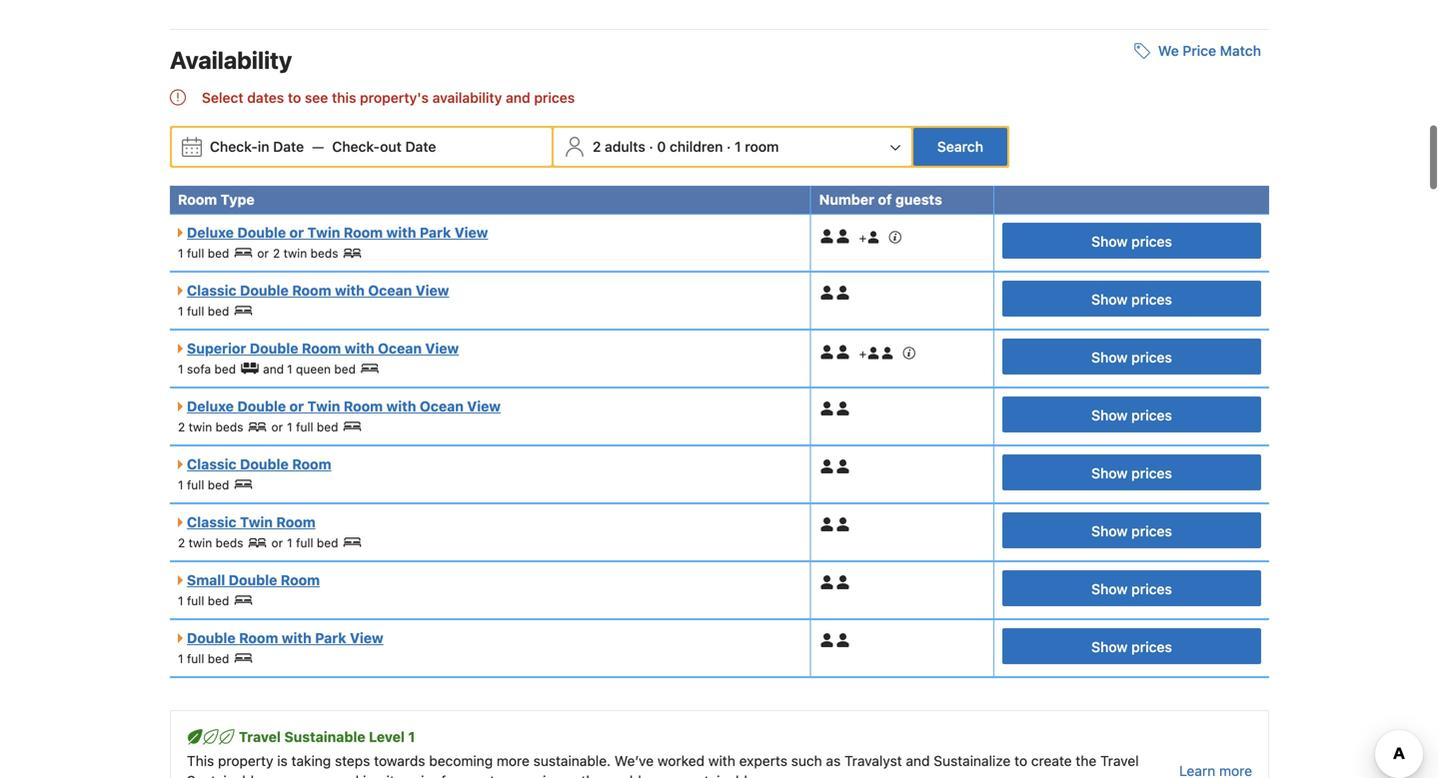 Task type: vqa. For each thing, say whether or not it's contained in the screenshot.
topmost Deluxe
yes



Task type: locate. For each thing, give the bounding box(es) containing it.
1
[[735, 139, 741, 155], [178, 247, 184, 261], [178, 305, 184, 319], [178, 363, 184, 377], [287, 363, 293, 377], [287, 421, 293, 435], [178, 479, 184, 493], [287, 537, 293, 551], [178, 595, 184, 609], [178, 653, 184, 666], [408, 729, 415, 746]]

6 show from the top
[[1092, 523, 1128, 540]]

small
[[187, 573, 225, 589]]

select dates to see this property's availability and prices region
[[170, 86, 1270, 110]]

double for deluxe double or twin room with park view
[[237, 225, 286, 241]]

of
[[878, 192, 892, 208]]

deluxe down 1 sofa bed
[[187, 399, 234, 415]]

classic up classic twin room link
[[187, 457, 237, 473]]

the down 'sustainable.'
[[581, 773, 602, 779]]

1 sofa bed
[[178, 363, 236, 377]]

2 twin beds for twin
[[178, 537, 243, 551]]

4 show prices button from the top
[[1003, 397, 1262, 433]]

show for deluxe double or twin room with park view
[[1092, 233, 1128, 250]]

1 vertical spatial classic
[[187, 457, 237, 473]]

level
[[369, 729, 405, 746]]

small double room
[[187, 573, 320, 589]]

+ inside 2 adults, 1 child element
[[859, 231, 867, 245]]

to left see
[[288, 90, 301, 106]]

2 + from the top
[[859, 347, 867, 361]]

twin down sofa
[[189, 421, 212, 435]]

1 check- from the left
[[210, 139, 258, 155]]

1 vertical spatial +
[[859, 347, 867, 361]]

prices inside region
[[534, 90, 575, 106]]

bed down deluxe double or twin room with ocean view link
[[317, 421, 338, 435]]

bed
[[208, 247, 229, 261], [208, 305, 229, 319], [214, 363, 236, 377], [334, 363, 356, 377], [317, 421, 338, 435], [208, 479, 229, 493], [317, 537, 338, 551], [208, 595, 229, 609], [208, 653, 229, 666]]

0 vertical spatial classic
[[187, 283, 237, 299]]

2 show from the top
[[1092, 291, 1128, 308]]

1 classic from the top
[[187, 283, 237, 299]]

sustainable
[[284, 729, 366, 746], [187, 773, 262, 779]]

superior double room with ocean view
[[187, 341, 459, 357]]

2 deluxe from the top
[[187, 399, 234, 415]]

prices for double room with park view
[[1132, 639, 1172, 656]]

7 show from the top
[[1092, 581, 1128, 598]]

check- down select
[[210, 139, 258, 155]]

twin for twin
[[189, 537, 212, 551]]

1 vertical spatial sustainable
[[187, 773, 262, 779]]

1 · from the left
[[649, 139, 654, 155]]

prices for classic twin room
[[1132, 523, 1172, 540]]

classic double room with ocean view link
[[178, 283, 449, 299]]

3 show prices from the top
[[1092, 349, 1172, 366]]

twin for double
[[189, 421, 212, 435]]

deluxe
[[187, 225, 234, 241], [187, 399, 234, 415]]

2 vertical spatial 2 twin beds
[[178, 537, 243, 551]]

check- right —
[[332, 139, 380, 155]]

superior
[[187, 341, 246, 357]]

show prices for deluxe double or twin room with ocean view
[[1092, 407, 1172, 424]]

1 show prices from the top
[[1092, 233, 1172, 250]]

with down the superior double room with ocean view
[[386, 399, 416, 415]]

1 vertical spatial travel
[[1101, 753, 1139, 770]]

prices
[[534, 90, 575, 106], [1132, 233, 1172, 250], [1132, 291, 1172, 308], [1132, 349, 1172, 366], [1132, 407, 1172, 424], [1132, 465, 1172, 482], [1132, 523, 1172, 540], [1132, 581, 1172, 598], [1132, 639, 1172, 656]]

0 vertical spatial sustainable
[[284, 729, 366, 746]]

experience
[[507, 773, 578, 779]]

select
[[202, 90, 244, 106]]

5 show from the top
[[1092, 465, 1128, 482]]

1 horizontal spatial date
[[405, 139, 436, 155]]

and left queen
[[263, 363, 284, 377]]

or
[[290, 225, 304, 241], [257, 247, 269, 261], [290, 399, 304, 415], [271, 421, 283, 435], [271, 537, 283, 551]]

0 vertical spatial more
[[497, 753, 530, 770]]

double up queen
[[250, 341, 298, 357]]

1 vertical spatial beds
[[216, 421, 243, 435]]

0 vertical spatial twin
[[284, 247, 307, 261]]

4 show prices from the top
[[1092, 407, 1172, 424]]

8 show prices from the top
[[1092, 639, 1172, 656]]

deluxe down room type
[[187, 225, 234, 241]]

2 adults · 0 children · 1 room button
[[556, 128, 910, 166]]

deluxe double or twin room with park view
[[187, 225, 488, 241]]

to inside region
[[288, 90, 301, 106]]

with up sustainably. on the bottom of the page
[[709, 753, 736, 770]]

twin up classic double room with ocean view link
[[284, 247, 307, 261]]

twin down classic double room link
[[240, 515, 273, 531]]

the right create
[[1076, 753, 1097, 770]]

double down 'small'
[[187, 631, 236, 647]]

double up classic twin room
[[240, 457, 289, 473]]

0 vertical spatial deluxe
[[187, 225, 234, 241]]

view
[[455, 225, 488, 241], [416, 283, 449, 299], [425, 341, 459, 357], [467, 399, 501, 415], [350, 631, 384, 647]]

we've
[[615, 753, 654, 770]]

show prices button for classic double room
[[1003, 455, 1262, 491]]

room down deluxe double or twin room with ocean view link
[[292, 457, 331, 473]]

2 show prices button from the top
[[1003, 281, 1262, 317]]

2 show prices from the top
[[1092, 291, 1172, 308]]

2 classic from the top
[[187, 457, 237, 473]]

1 + from the top
[[859, 231, 867, 245]]

1 queen bed
[[287, 363, 356, 377]]

show for classic twin room
[[1092, 523, 1128, 540]]

2 vertical spatial twin
[[189, 537, 212, 551]]

3 classic from the top
[[187, 515, 237, 531]]

date
[[273, 139, 304, 155], [405, 139, 436, 155]]

0 vertical spatial to
[[288, 90, 301, 106]]

·
[[649, 139, 654, 155], [727, 139, 731, 155]]

6 show prices from the top
[[1092, 523, 1172, 540]]

double room with park view
[[187, 631, 384, 647]]

property's
[[360, 90, 429, 106]]

0 vertical spatial twin
[[307, 225, 340, 241]]

2 adults, 1 child element
[[819, 223, 903, 245]]

more
[[497, 753, 530, 770], [645, 773, 678, 779]]

travel inside this property is taking steps towards becoming more sustainable. we've worked with experts such as travalyst and sustainalize to create the travel sustainable program – making it easier for you to experience the world more sustainably.
[[1101, 753, 1139, 770]]

twin for park
[[307, 225, 340, 241]]

double for classic double room
[[240, 457, 289, 473]]

5 show prices from the top
[[1092, 465, 1172, 482]]

2 up classic double room with ocean view link
[[273, 247, 280, 261]]

6 show prices button from the top
[[1003, 513, 1262, 549]]

room down small double room
[[239, 631, 278, 647]]

1 horizontal spatial the
[[1076, 753, 1097, 770]]

show prices for superior double room with ocean view
[[1092, 349, 1172, 366]]

2 vertical spatial and
[[906, 753, 930, 770]]

show for double room with park view
[[1092, 639, 1128, 656]]

double down type
[[237, 225, 286, 241]]

2 left adults
[[593, 139, 601, 155]]

world
[[606, 773, 642, 779]]

2
[[593, 139, 601, 155], [273, 247, 280, 261], [178, 421, 185, 435], [178, 537, 185, 551]]

show
[[1092, 233, 1128, 250], [1092, 291, 1128, 308], [1092, 349, 1128, 366], [1092, 407, 1128, 424], [1092, 465, 1128, 482], [1092, 523, 1128, 540], [1092, 581, 1128, 598], [1092, 639, 1128, 656]]

prices for small double room
[[1132, 581, 1172, 598]]

double
[[237, 225, 286, 241], [240, 283, 289, 299], [250, 341, 298, 357], [237, 399, 286, 415], [240, 457, 289, 473], [229, 573, 277, 589], [187, 631, 236, 647]]

· left the 0
[[649, 139, 654, 155]]

we price match button
[[1126, 33, 1270, 69]]

0 horizontal spatial sustainable
[[187, 773, 262, 779]]

4 show from the top
[[1092, 407, 1128, 424]]

sustainable down "property"
[[187, 773, 262, 779]]

double for small double room
[[229, 573, 277, 589]]

check-
[[210, 139, 258, 155], [332, 139, 380, 155]]

0 vertical spatial +
[[859, 231, 867, 245]]

is
[[277, 753, 288, 770]]

1 horizontal spatial check-
[[332, 139, 380, 155]]

availability
[[170, 46, 292, 74]]

such
[[791, 753, 822, 770]]

2 twin beds up classic double room link
[[178, 421, 243, 435]]

with up 1 queen bed
[[345, 341, 375, 357]]

2 vertical spatial ocean
[[420, 399, 464, 415]]

show prices for small double room
[[1092, 581, 1172, 598]]

1 vertical spatial deluxe
[[187, 399, 234, 415]]

to left create
[[1015, 753, 1028, 770]]

queen
[[296, 363, 331, 377]]

beds down classic twin room link
[[216, 537, 243, 551]]

room
[[178, 192, 217, 208], [344, 225, 383, 241], [292, 283, 331, 299], [302, 341, 341, 357], [344, 399, 383, 415], [292, 457, 331, 473], [276, 515, 316, 531], [281, 573, 320, 589], [239, 631, 278, 647]]

1 vertical spatial and
[[263, 363, 284, 377]]

bed down 'small'
[[208, 595, 229, 609]]

show prices for double room with park view
[[1092, 639, 1172, 656]]

show prices for deluxe double or twin room with park view
[[1092, 233, 1172, 250]]

+
[[859, 231, 867, 245], [859, 347, 867, 361]]

with
[[386, 225, 416, 241], [335, 283, 365, 299], [345, 341, 375, 357], [386, 399, 416, 415], [282, 631, 312, 647], [709, 753, 736, 770]]

or for deluxe double or twin room with ocean view
[[271, 421, 283, 435]]

double room with park view link
[[178, 631, 384, 647]]

2 · from the left
[[727, 139, 731, 155]]

7 show prices from the top
[[1092, 581, 1172, 598]]

to right you in the left bottom of the page
[[490, 773, 503, 779]]

and right travalyst
[[906, 753, 930, 770]]

1 vertical spatial to
[[1015, 753, 1028, 770]]

+ for superior double room with ocean view
[[859, 347, 867, 361]]

twin
[[284, 247, 307, 261], [189, 421, 212, 435], [189, 537, 212, 551]]

3 show prices button from the top
[[1003, 339, 1262, 375]]

classic double room
[[187, 457, 331, 473]]

1 vertical spatial ocean
[[378, 341, 422, 357]]

0 horizontal spatial ·
[[649, 139, 654, 155]]

classic up 'small'
[[187, 515, 237, 531]]

park down small double room
[[315, 631, 346, 647]]

1 horizontal spatial ·
[[727, 139, 731, 155]]

superior double room with ocean view link
[[178, 341, 459, 357]]

travel sustainable level 1
[[239, 729, 415, 746]]

park down check-out date button
[[420, 225, 451, 241]]

1 vertical spatial 2 twin beds
[[178, 421, 243, 435]]

show prices
[[1092, 233, 1172, 250], [1092, 291, 1172, 308], [1092, 349, 1172, 366], [1092, 407, 1172, 424], [1092, 465, 1172, 482], [1092, 523, 1172, 540], [1092, 581, 1172, 598], [1092, 639, 1172, 656]]

1 vertical spatial more
[[645, 773, 678, 779]]

3 show from the top
[[1092, 349, 1128, 366]]

more up experience
[[497, 753, 530, 770]]

twin up classic double room with ocean view
[[307, 225, 340, 241]]

date right out
[[405, 139, 436, 155]]

full
[[187, 247, 204, 261], [187, 305, 204, 319], [296, 421, 313, 435], [187, 479, 204, 493], [296, 537, 313, 551], [187, 595, 204, 609], [187, 653, 204, 666]]

check-in date — check-out date
[[210, 139, 436, 155]]

1 deluxe from the top
[[187, 225, 234, 241]]

5 show prices button from the top
[[1003, 455, 1262, 491]]

show prices button
[[1003, 223, 1262, 259], [1003, 281, 1262, 317], [1003, 339, 1262, 375], [1003, 397, 1262, 433], [1003, 455, 1262, 491], [1003, 513, 1262, 549], [1003, 571, 1262, 607], [1003, 629, 1262, 665]]

0 horizontal spatial date
[[273, 139, 304, 155]]

more down worked
[[645, 773, 678, 779]]

1 show from the top
[[1092, 233, 1128, 250]]

twin up 'small'
[[189, 537, 212, 551]]

2 twin beds down deluxe double or twin room with park view 'link'
[[273, 247, 338, 261]]

show for small double room
[[1092, 581, 1128, 598]]

1 horizontal spatial and
[[506, 90, 531, 106]]

prices for deluxe double or twin room with ocean view
[[1132, 407, 1172, 424]]

twin down 1 queen bed
[[307, 399, 340, 415]]

room
[[745, 139, 779, 155]]

0 horizontal spatial to
[[288, 90, 301, 106]]

room up the superior double room with ocean view link
[[292, 283, 331, 299]]

2 date from the left
[[405, 139, 436, 155]]

0 horizontal spatial the
[[581, 773, 602, 779]]

room up double room with park view
[[281, 573, 320, 589]]

1 horizontal spatial travel
[[1101, 753, 1139, 770]]

7 show prices button from the top
[[1003, 571, 1262, 607]]

1 full bed
[[178, 247, 229, 261], [178, 305, 229, 319], [287, 421, 338, 435], [178, 479, 229, 493], [287, 537, 338, 551], [178, 595, 229, 609], [178, 653, 229, 666]]

double right 'small'
[[229, 573, 277, 589]]

1 vertical spatial park
[[315, 631, 346, 647]]

bed down superior
[[214, 363, 236, 377]]

2 twin beds up 'small'
[[178, 537, 243, 551]]

date right in
[[273, 139, 304, 155]]

double up superior
[[240, 283, 289, 299]]

prices for superior double room with ocean view
[[1132, 349, 1172, 366]]

check-in date button
[[202, 129, 312, 165]]

2 vertical spatial classic
[[187, 515, 237, 531]]

taking
[[291, 753, 331, 770]]

with down deluxe double or twin room with park view
[[335, 283, 365, 299]]

twin for ocean
[[307, 399, 340, 415]]

this property is taking steps towards becoming more sustainable. we've worked with experts such as travalyst and sustainalize to create the travel sustainable program – making it easier for you to experience the world more sustainably.
[[187, 753, 1139, 779]]

with down small double room
[[282, 631, 312, 647]]

· right children
[[727, 139, 731, 155]]

0 vertical spatial travel
[[239, 729, 281, 746]]

towards
[[374, 753, 425, 770]]

check-out date button
[[324, 129, 444, 165]]

1 show prices button from the top
[[1003, 223, 1262, 259]]

property
[[218, 753, 273, 770]]

beds up classic double room link
[[216, 421, 243, 435]]

prices for classic double room
[[1132, 465, 1172, 482]]

travel right create
[[1101, 753, 1139, 770]]

bed down the superior double room with ocean view
[[334, 363, 356, 377]]

2 horizontal spatial and
[[906, 753, 930, 770]]

8 show from the top
[[1092, 639, 1128, 656]]

classic for classic double room with ocean view
[[187, 283, 237, 299]]

travel
[[239, 729, 281, 746], [1101, 753, 1139, 770]]

with down out
[[386, 225, 416, 241]]

0 vertical spatial and
[[506, 90, 531, 106]]

8 show prices button from the top
[[1003, 629, 1262, 665]]

sustainable up the taking on the bottom of page
[[284, 729, 366, 746]]

0 horizontal spatial more
[[497, 753, 530, 770]]

2 down classic twin room link
[[178, 537, 185, 551]]

0 vertical spatial ocean
[[368, 283, 412, 299]]

2 adults · 0 children · 1 room
[[593, 139, 779, 155]]

1 vertical spatial twin
[[307, 399, 340, 415]]

experts
[[739, 753, 788, 770]]

and right availability
[[506, 90, 531, 106]]

classic up superior
[[187, 283, 237, 299]]

double up classic double room
[[237, 399, 286, 415]]

2 twin beds
[[273, 247, 338, 261], [178, 421, 243, 435], [178, 537, 243, 551]]

beds down deluxe double or twin room with park view 'link'
[[310, 247, 338, 261]]

with inside this property is taking steps towards becoming more sustainable. we've worked with experts such as travalyst and sustainalize to create the travel sustainable program – making it easier for you to experience the world more sustainably.
[[709, 753, 736, 770]]

1 vertical spatial twin
[[189, 421, 212, 435]]

beds
[[310, 247, 338, 261], [216, 421, 243, 435], [216, 537, 243, 551]]

1 date from the left
[[273, 139, 304, 155]]

2 vertical spatial beds
[[216, 537, 243, 551]]

to
[[288, 90, 301, 106], [1015, 753, 1028, 770], [490, 773, 503, 779]]

0 vertical spatial park
[[420, 225, 451, 241]]

1 horizontal spatial to
[[490, 773, 503, 779]]

+ inside 2 adults, 2 children element
[[859, 347, 867, 361]]

match
[[1220, 43, 1262, 59]]

show for classic double room with ocean view
[[1092, 291, 1128, 308]]

2 vertical spatial to
[[490, 773, 503, 779]]

classic for classic double room
[[187, 457, 237, 473]]

travel up "property"
[[239, 729, 281, 746]]

0 horizontal spatial check-
[[210, 139, 258, 155]]



Task type: describe. For each thing, give the bounding box(es) containing it.
room down classic double room
[[276, 515, 316, 531]]

or for deluxe double or twin room with park view
[[257, 247, 269, 261]]

bed up small double room
[[317, 537, 338, 551]]

small double room link
[[178, 573, 320, 589]]

0 horizontal spatial travel
[[239, 729, 281, 746]]

bed down classic double room link
[[208, 479, 229, 493]]

show prices button for double room with park view
[[1003, 629, 1262, 665]]

easier
[[398, 773, 437, 779]]

show prices button for small double room
[[1003, 571, 1262, 607]]

1 horizontal spatial sustainable
[[284, 729, 366, 746]]

2 check- from the left
[[332, 139, 380, 155]]

we
[[1158, 43, 1179, 59]]

sustainably.
[[682, 773, 758, 779]]

it
[[386, 773, 395, 779]]

bed up superior
[[208, 305, 229, 319]]

room down 1 queen bed
[[344, 399, 383, 415]]

show prices for classic twin room
[[1092, 523, 1172, 540]]

prices for deluxe double or twin room with park view
[[1132, 233, 1172, 250]]

2 horizontal spatial to
[[1015, 753, 1028, 770]]

0 vertical spatial beds
[[310, 247, 338, 261]]

beds for double
[[216, 421, 243, 435]]

or for classic twin room
[[271, 537, 283, 551]]

steps
[[335, 753, 370, 770]]

in
[[258, 139, 270, 155]]

sustainable inside this property is taking steps towards becoming more sustainable. we've worked with experts such as travalyst and sustainalize to create the travel sustainable program – making it easier for you to experience the world more sustainably.
[[187, 773, 262, 779]]

deluxe double or twin room with ocean view
[[187, 399, 501, 415]]

double for deluxe double or twin room with ocean view
[[237, 399, 286, 415]]

see
[[305, 90, 328, 106]]

sustainalize
[[934, 753, 1011, 770]]

sustainable.
[[534, 753, 611, 770]]

beds for twin
[[216, 537, 243, 551]]

worked
[[658, 753, 705, 770]]

ocean for superior double room with ocean view
[[378, 341, 422, 357]]

and inside select dates to see this property's availability and prices region
[[506, 90, 531, 106]]

room left type
[[178, 192, 217, 208]]

travalyst
[[845, 753, 902, 770]]

show for deluxe double or twin room with ocean view
[[1092, 407, 1128, 424]]

making
[[336, 773, 383, 779]]

you
[[463, 773, 486, 779]]

program
[[266, 773, 320, 779]]

select dates to see this property's availability and prices
[[202, 90, 575, 106]]

dates
[[247, 90, 284, 106]]

room type
[[178, 192, 255, 208]]

room up classic double room with ocean view
[[344, 225, 383, 241]]

show for classic double room
[[1092, 465, 1128, 482]]

double for superior double room with ocean view
[[250, 341, 298, 357]]

2 twin beds for double
[[178, 421, 243, 435]]

show prices button for deluxe double or twin room with ocean view
[[1003, 397, 1262, 433]]

availability
[[433, 90, 502, 106]]

this
[[187, 753, 214, 770]]

ocean for classic double room with ocean view
[[368, 283, 412, 299]]

classic double room link
[[178, 457, 331, 473]]

show prices button for classic twin room
[[1003, 513, 1262, 549]]

classic twin room
[[187, 515, 316, 531]]

show prices for classic double room with ocean view
[[1092, 291, 1172, 308]]

room up 1 queen bed
[[302, 341, 341, 357]]

as
[[826, 753, 841, 770]]

double for classic double room with ocean view
[[240, 283, 289, 299]]

+ for deluxe double or twin room with park view
[[859, 231, 867, 245]]

number of guests
[[819, 192, 943, 208]]

create
[[1031, 753, 1072, 770]]

1 horizontal spatial park
[[420, 225, 451, 241]]

deluxe double or twin room with ocean view link
[[178, 399, 501, 415]]

2 down 1 sofa bed
[[178, 421, 185, 435]]

adults
[[605, 139, 646, 155]]

we price match
[[1158, 43, 1262, 59]]

type
[[221, 192, 255, 208]]

deluxe for deluxe double or twin room with ocean view
[[187, 399, 234, 415]]

2 vertical spatial twin
[[240, 515, 273, 531]]

1 horizontal spatial more
[[645, 773, 678, 779]]

deluxe for deluxe double or twin room with park view
[[187, 225, 234, 241]]

show prices button for deluxe double or twin room with park view
[[1003, 223, 1262, 259]]

becoming
[[429, 753, 493, 770]]

sofa
[[187, 363, 211, 377]]

bed down room type
[[208, 247, 229, 261]]

1 vertical spatial the
[[581, 773, 602, 779]]

0 horizontal spatial and
[[263, 363, 284, 377]]

0 vertical spatial 2 twin beds
[[273, 247, 338, 261]]

for
[[441, 773, 459, 779]]

show for superior double room with ocean view
[[1092, 349, 1128, 366]]

show prices for classic double room
[[1092, 465, 1172, 482]]

number
[[819, 192, 875, 208]]

search button
[[914, 128, 1008, 166]]

prices for classic double room with ocean view
[[1132, 291, 1172, 308]]

this
[[332, 90, 356, 106]]

classic twin room link
[[178, 515, 316, 531]]

classic for classic twin room
[[187, 515, 237, 531]]

classic double room with ocean view
[[187, 283, 449, 299]]

—
[[312, 139, 324, 155]]

2 inside dropdown button
[[593, 139, 601, 155]]

guests
[[896, 192, 943, 208]]

and inside this property is taking steps towards becoming more sustainable. we've worked with experts such as travalyst and sustainalize to create the travel sustainable program – making it easier for you to experience the world more sustainably.
[[906, 753, 930, 770]]

show prices button for classic double room with ocean view
[[1003, 281, 1262, 317]]

bed down double room with park view "link"
[[208, 653, 229, 666]]

deluxe double or twin room with park view link
[[178, 225, 488, 241]]

search
[[938, 139, 984, 155]]

0 vertical spatial the
[[1076, 753, 1097, 770]]

children
[[670, 139, 723, 155]]

price
[[1183, 43, 1217, 59]]

–
[[324, 773, 332, 779]]

2 adults, 2 children element
[[819, 339, 917, 361]]

0 horizontal spatial park
[[315, 631, 346, 647]]

show prices button for superior double room with ocean view
[[1003, 339, 1262, 375]]

1 inside dropdown button
[[735, 139, 741, 155]]

0
[[657, 139, 666, 155]]

out
[[380, 139, 402, 155]]



